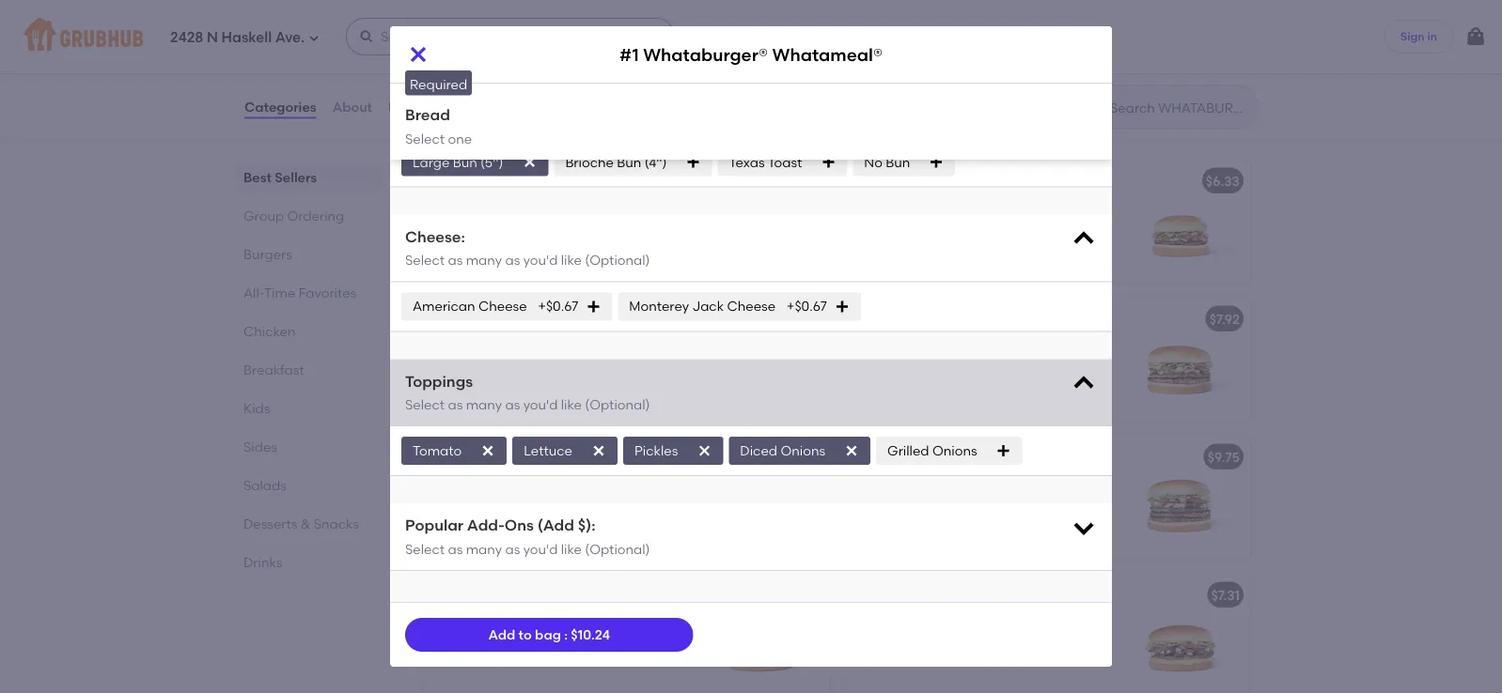 Task type: vqa. For each thing, say whether or not it's contained in the screenshot.
24
no



Task type: describe. For each thing, give the bounding box(es) containing it.
ave.
[[275, 29, 305, 46]]

tomato for #2 double meat whataburger® whatameal®
[[553, 361, 602, 377]]

ordering
[[287, 208, 344, 224]]

ons
[[505, 517, 534, 535]]

what's for #2 double meat whataburger® whatameal®
[[435, 342, 479, 358]]

meat for #2 double meat whataburger® whatameal®
[[505, 315, 538, 331]]

like for cheese:
[[561, 252, 582, 268]]

texas toast
[[729, 154, 802, 170]]

add-
[[467, 517, 505, 535]]

american cheese
[[413, 299, 527, 315]]

(2), for #2 double meat whataburger®
[[951, 357, 971, 373]]

10 max
[[405, 13, 449, 29]]

lettuce for #2 double meat whataburger®
[[856, 376, 905, 392]]

$13.90 +
[[775, 449, 822, 465]]

beef for #2 double meat whataburger® whatameal®
[[435, 361, 464, 377]]

haskell
[[221, 29, 272, 46]]

(regular) for #2 double meat whataburger® whatameal®
[[435, 418, 494, 434]]

(add
[[538, 517, 574, 535]]

lettuce for #3 triple meat whataburger®
[[856, 514, 905, 530]]

(5"), for #1 whataburger®
[[1009, 200, 1035, 216]]

as down cheese:
[[448, 252, 463, 268]]

meat for #3 triple meat whataburger®
[[916, 449, 949, 465]]

$):
[[578, 517, 596, 535]]

cheese:
[[405, 227, 465, 246]]

#4 jalapeño & cheese whataburger®
[[856, 588, 1102, 604]]

lettuce for #1 whataburger®
[[856, 238, 905, 254]]

brioche bun (4")
[[565, 154, 667, 170]]

select for tomato
[[405, 397, 445, 413]]

grilled
[[888, 443, 929, 459]]

#1 whataburger®
[[856, 173, 969, 189]]

reviews button
[[387, 73, 442, 141]]

2 bread select one from the top
[[405, 106, 472, 147]]

:
[[564, 627, 568, 643]]

1 horizontal spatial $10.24
[[775, 173, 814, 189]]

like inside popular add-ons (add $): select as many as you'd like (optional)
[[561, 542, 582, 558]]

#4 jalapeño & cheese whataburger® whatameal®
[[435, 588, 767, 604]]

no bun
[[864, 154, 910, 170]]

you'd for toppings
[[523, 397, 558, 413]]

(4oz) inside what's on it: double meat whataburger® (10), tomato, lettuce, pickles, diced onions, mustard (4oz), mayonnaise (4oz), ketchup (4oz)
[[1030, 51, 1061, 67]]

1 horizontal spatial #1
[[620, 44, 639, 65]]

texas
[[729, 154, 765, 170]]

salads
[[244, 478, 287, 494]]

breakfast tab
[[244, 360, 375, 380]]

& for #4 jalapeño & cheese whataburger®
[[942, 588, 952, 604]]

triple for #3 triple meat whataburger® whatameal®
[[455, 449, 491, 465]]

bun inside what's on it: large bun (5"), large beef patty (5") (1), tomato (regular), lettuce (regular), pickles (regular), diced onions (regular), mustard (regular)
[[981, 200, 1006, 216]]

$6.33
[[1206, 173, 1240, 189]]

mustard for #1 whataburger®
[[1010, 257, 1063, 273]]

what's for #3 triple meat whataburger®
[[856, 476, 901, 492]]

toppings
[[405, 372, 473, 390]]

(3), for #3 triple meat whataburger® whatameal®
[[530, 495, 550, 511]]

n
[[207, 29, 218, 46]]

(optional) for cheese:
[[585, 252, 650, 268]]

1 bread select one from the top
[[405, 83, 472, 124]]

#2 double meat whataburger® whatameal® image
[[689, 299, 830, 421]]

meat inside what's on it: double meat whataburger® (10), tomato, lettuce, pickles, diced onions, mustard (4oz), mayonnaise (4oz), ketchup (4oz)
[[990, 0, 1023, 10]]

no
[[864, 154, 883, 170]]

popular
[[405, 517, 464, 535]]

snacks
[[314, 516, 359, 532]]

as down toppings on the bottom of page
[[448, 397, 463, 413]]

triple for #3 triple meat whataburger®
[[877, 449, 912, 465]]

(4")
[[645, 154, 667, 170]]

onions, inside the what's on it: whataburger® (10), tomato, lettuce, pickles, diced onions, mustard (4oz), mayonnaise (4oz), ketchup (4oz)
[[435, 32, 483, 48]]

1 one from the top
[[448, 108, 472, 124]]

what's on it: whataburger® (10), tomato, lettuce, pickles, diced onions, mustard (4oz), mayonnaise (4oz), ketchup (4oz) button
[[424, 0, 830, 77]]

onions, inside what's on it: double meat whataburger® (10), tomato, lettuce, pickles, diced onions, mustard (4oz), mayonnaise (4oz), ketchup (4oz)
[[947, 32, 995, 48]]

jalapeño for #4 jalapeño & cheese whataburger® whatameal®
[[456, 588, 518, 604]]

it: for #3 triple meat whataburger® whatameal®
[[505, 476, 517, 492]]

onions for #3 triple meat whataburger® whatameal®
[[476, 533, 521, 549]]

+$0.67 for american cheese
[[538, 299, 578, 315]]

max
[[421, 13, 449, 29]]

group ordering
[[244, 208, 344, 224]]

add to bag : $10.24
[[488, 627, 610, 643]]

salads tab
[[244, 476, 375, 495]]

favorites
[[299, 285, 357, 301]]

(regular) for #2 double meat whataburger®
[[856, 414, 915, 430]]

monterey
[[629, 299, 689, 315]]

pickles for #1 whataburger®
[[974, 238, 1017, 254]]

#4 for #4 jalapeño & cheese whataburger®
[[856, 588, 874, 604]]

2428
[[170, 29, 203, 46]]

seller for whataburger®
[[473, 154, 504, 167]]

chicken
[[244, 323, 296, 339]]

tomato down toppings on the bottom of page
[[413, 443, 462, 459]]

select for american cheese
[[405, 252, 445, 268]]

svg image for no bun
[[929, 155, 944, 170]]

$7.92
[[1210, 311, 1240, 327]]

2 bread from the top
[[405, 106, 450, 124]]

it: inside the what's on it: whataburger® (10), tomato, lettuce, pickles, diced onions, mustard (4oz), mayonnaise (4oz), ketchup (4oz)
[[505, 0, 517, 10]]

kids
[[244, 401, 270, 416]]

many for toppings
[[466, 397, 502, 413]]

#2 double meat whataburger® image
[[1110, 299, 1251, 421]]

all-
[[244, 285, 264, 301]]

#3 triple meat whataburger®
[[856, 449, 1047, 465]]

mustard for #3 triple meat whataburger®
[[1010, 533, 1063, 549]]

(optional) for toppings
[[585, 397, 650, 413]]

svg image for 2428 n haskell ave.
[[309, 32, 320, 44]]

pickles, inside the what's on it: whataburger® (10), tomato, lettuce, pickles, diced onions, mustard (4oz), mayonnaise (4oz), ketchup (4oz)
[[546, 13, 593, 29]]

what's inside what's on it: double meat whataburger® (10), tomato, lettuce, pickles, diced onions, mustard (4oz), mayonnaise (4oz), ketchup (4oz)
[[856, 0, 901, 10]]

you'd inside popular add-ons (add $): select as many as you'd like (optional)
[[523, 542, 558, 558]]

lettuce, inside the what's on it: whataburger® (10), tomato, lettuce, pickles, diced onions, mustard (4oz), mayonnaise (4oz), ketchup (4oz)
[[491, 13, 543, 29]]

what's on it: double meat whataburger® (10), tomato, lettuce, pickles, diced onions, mustard (4oz), mayonnaise (4oz), ketchup (4oz) button
[[845, 0, 1251, 77]]

$7.31
[[1211, 588, 1240, 604]]

+ for $13.90 +
[[814, 449, 822, 465]]

mustard inside what's on it: double meat whataburger® (10), tomato, lettuce, pickles, diced onions, mustard (4oz), mayonnaise (4oz), ketchup (4oz)
[[998, 32, 1051, 48]]

onions for #2 double meat whataburger®
[[897, 395, 942, 411]]

on for #3 triple meat whataburger® whatameal®
[[483, 476, 502, 492]]

it: for #2 double meat whataburger®
[[926, 338, 938, 354]]

onions for #2 double meat whataburger® whatameal®
[[476, 399, 521, 415]]

$11.94 +
[[778, 311, 822, 327]]

about button
[[332, 73, 373, 141]]

+ for $11.58 +
[[814, 588, 822, 604]]

desserts
[[244, 516, 297, 532]]

mustard for #2 double meat whataburger®
[[1010, 395, 1063, 411]]

tomato for #3 triple meat whataburger®
[[974, 495, 1023, 511]]

patty for #3 triple meat whataburger®
[[888, 495, 922, 511]]

as down popular
[[448, 542, 463, 558]]

patty for #2 double meat whataburger® whatameal®
[[467, 361, 501, 377]]

pickles for #3 triple meat whataburger®
[[974, 514, 1017, 530]]

what's on it: large bun (5"), large beef patty (5") (1), tomato (regular), lettuce (regular), pickles (regular), diced onions (regular), mustard (regular)
[[856, 200, 1086, 292]]

patty for #3 triple meat whataburger® whatameal®
[[467, 495, 501, 511]]

$10.24 +
[[775, 173, 822, 189]]

sign in
[[1401, 29, 1438, 43]]

1 vertical spatial #1 whataburger® whatameal®
[[435, 177, 634, 193]]

(5") up cheese: select as many as you'd like (optional)
[[480, 154, 503, 170]]

you'd for cheese:
[[523, 252, 558, 268]]

toppings select as many as you'd like (optional)
[[405, 372, 650, 413]]

#2 for #2 double meat whataburger® whatameal®
[[435, 315, 452, 331]]

american
[[413, 299, 475, 315]]

$9.75
[[1208, 449, 1240, 465]]

required
[[410, 77, 467, 93]]

what's on it: large bun (5"), large beef patty (5") (2), tomato (regular), lettuce (regular), pickles (regular), diced onions (regular), mustard (regular) for #2 double meat whataburger® whatameal®
[[435, 342, 667, 434]]

(regular) for #3 triple meat whataburger® whatameal®
[[435, 552, 494, 568]]

pickles for #2 double meat whataburger®
[[974, 376, 1017, 392]]

in
[[1428, 29, 1438, 43]]

svg image inside main navigation navigation
[[1465, 25, 1487, 48]]

svg image for pickles
[[697, 444, 712, 459]]

#3 for #3 triple meat whataburger®
[[856, 449, 874, 465]]

diced onions
[[740, 443, 826, 459]]

best seller for double
[[447, 292, 504, 306]]

$11.94
[[778, 311, 814, 327]]

10 whataburger® box image
[[689, 0, 830, 77]]

sign in button
[[1385, 20, 1454, 54]]

add
[[488, 627, 515, 643]]

select inside popular add-ons (add $): select as many as you'd like (optional)
[[405, 542, 445, 558]]

what's on it: whataburger® (10), tomato, lettuce, pickles, diced onions, mustard (4oz), mayonnaise (4oz), ketchup (4oz)
[[435, 0, 657, 67]]

0 horizontal spatial #1
[[435, 177, 450, 193]]

about
[[333, 99, 372, 115]]

whataburger® inside what's on it: double meat whataburger® (10), tomato, lettuce, pickles, diced onions, mustard (4oz), mayonnaise (4oz), ketchup (4oz)
[[856, 13, 950, 29]]

ketchup inside the what's on it: whataburger® (10), tomato, lettuce, pickles, diced onions, mustard (4oz), mayonnaise (4oz), ketchup (4oz)
[[472, 51, 526, 67]]

on for #2 double meat whataburger®
[[904, 338, 923, 354]]

#4 jalapeño & cheese whataburger® image
[[1110, 575, 1251, 694]]

desserts & snacks
[[244, 516, 359, 532]]

mayonnaise inside what's on it: double meat whataburger® (10), tomato, lettuce, pickles, diced onions, mustard (4oz), mayonnaise (4oz), ketchup (4oz)
[[856, 51, 934, 67]]

popular add-ons (add $): select as many as you'd like (optional)
[[405, 517, 650, 558]]

all-time favorites
[[244, 285, 357, 301]]

it: for #3 triple meat whataburger®
[[926, 476, 938, 492]]

10 double meat whataburger® box image
[[1110, 0, 1251, 77]]

10
[[405, 13, 418, 29]]

#4 jalapeño & cheese whataburger® whatameal® image
[[689, 575, 830, 694]]

+ for $10.24 +
[[814, 173, 822, 189]]

to
[[519, 627, 532, 643]]

what's for #3 triple meat whataburger® whatameal®
[[435, 476, 479, 492]]

burgers inside 'tab'
[[244, 246, 292, 262]]



Task type: locate. For each thing, give the bounding box(es) containing it.
bread
[[405, 83, 450, 101], [405, 106, 450, 124]]

large bun (5")
[[413, 154, 503, 170]]

1 vertical spatial like
[[561, 397, 582, 413]]

mustard inside the what's on it: whataburger® (10), tomato, lettuce, pickles, diced onions, mustard (4oz), mayonnaise (4oz), ketchup (4oz)
[[487, 32, 539, 48]]

0 horizontal spatial onions,
[[435, 32, 483, 48]]

like up #3 triple meat whataburger® whatameal®
[[561, 397, 582, 413]]

0 vertical spatial best
[[447, 154, 471, 167]]

beef for #1 whataburger®
[[856, 219, 885, 235]]

as up #3 triple meat whataburger® whatameal®
[[505, 397, 520, 413]]

#1 whataburger® whatameal® image
[[689, 160, 830, 283]]

patty for #1 whataburger®
[[888, 219, 922, 235]]

seller
[[473, 154, 504, 167], [473, 292, 504, 306]]

on inside what's on it: large bun (5"), large beef patty (5") (1), tomato (regular), lettuce (regular), pickles (regular), diced onions (regular), mustard (regular)
[[904, 200, 923, 216]]

bread down the required
[[405, 106, 450, 124]]

what's inside the what's on it: whataburger® (10), tomato, lettuce, pickles, diced onions, mustard (4oz), mayonnaise (4oz), ketchup (4oz)
[[435, 0, 479, 10]]

what's on it: large bun (5"), large beef patty (5") (2), tomato (regular), lettuce (regular), pickles (regular), diced onions (regular), mustard (regular) down the #2 double meat whataburger® whatameal®
[[435, 342, 667, 434]]

2 horizontal spatial #1
[[856, 173, 871, 189]]

group ordering tab
[[244, 206, 375, 226]]

1 jalapeño from the left
[[456, 588, 518, 604]]

0 horizontal spatial ketchup
[[472, 51, 526, 67]]

1 seller from the top
[[473, 154, 504, 167]]

lettuce for #3 triple meat whataburger® whatameal®
[[435, 514, 484, 530]]

1 vertical spatial $10.24
[[571, 627, 610, 643]]

(10), inside the what's on it: whataburger® (10), tomato, lettuce, pickles, diced onions, mustard (4oz), mayonnaise (4oz), ketchup (4oz)
[[616, 0, 642, 10]]

many inside toppings select as many as you'd like (optional)
[[466, 397, 502, 413]]

beef inside what's on it: large bun (5"), large beef patty (5") (1), tomato (regular), lettuce (regular), pickles (regular), diced onions (regular), mustard (regular)
[[856, 219, 885, 235]]

#3 triple meat whataburger® image
[[1110, 437, 1251, 559]]

diced inside what's on it: double meat whataburger® (10), tomato, lettuce, pickles, diced onions, mustard (4oz), mayonnaise (4oz), ketchup (4oz)
[[907, 32, 944, 48]]

0 vertical spatial burgers
[[420, 116, 497, 140]]

what's for #1 whataburger®
[[856, 200, 901, 216]]

4 select from the top
[[405, 397, 445, 413]]

1 horizontal spatial what's on it: large bun (5"), large beef patty (5") (2), tomato (regular), lettuce (regular), pickles (regular), diced onions (regular), mustard (regular)
[[856, 338, 1088, 430]]

#2 right $11.94 +
[[856, 311, 873, 327]]

(4oz),
[[542, 32, 576, 48], [1054, 32, 1088, 48], [435, 51, 469, 67], [937, 51, 971, 67]]

(5") for #1 whataburger®
[[925, 219, 948, 235]]

2 vertical spatial you'd
[[523, 542, 558, 558]]

1 (4oz) from the left
[[529, 51, 560, 67]]

best down the required
[[447, 154, 471, 167]]

many down add-
[[466, 542, 502, 558]]

1 horizontal spatial double
[[876, 311, 923, 327]]

2 (3), from the left
[[951, 495, 971, 511]]

(3), up (add
[[530, 495, 550, 511]]

main navigation navigation
[[0, 0, 1502, 73]]

(optional) inside popular add-ons (add $): select as many as you'd like (optional)
[[585, 542, 650, 558]]

2 select from the top
[[405, 131, 445, 147]]

(4oz)
[[529, 51, 560, 67], [1030, 51, 1061, 67]]

tomato for #1 whataburger®
[[971, 219, 1021, 235]]

desserts & snacks tab
[[244, 514, 375, 534]]

pickles
[[974, 238, 1017, 254], [974, 376, 1017, 392], [552, 380, 596, 396], [635, 443, 678, 459], [552, 514, 596, 530], [974, 514, 1017, 530]]

best for #2
[[447, 292, 471, 306]]

tomato,
[[435, 13, 488, 29], [982, 13, 1034, 29]]

as up american cheese
[[505, 252, 520, 268]]

lettuce down grilled
[[856, 514, 905, 530]]

0 horizontal spatial #4
[[435, 588, 453, 604]]

2 lettuce, from the left
[[1037, 13, 1089, 29]]

0 horizontal spatial (4oz)
[[529, 51, 560, 67]]

onions for #3 triple meat whataburger®
[[897, 533, 942, 549]]

(4oz) inside the what's on it: whataburger® (10), tomato, lettuce, pickles, diced onions, mustard (4oz), mayonnaise (4oz), ketchup (4oz)
[[529, 51, 560, 67]]

0 vertical spatial bread
[[405, 83, 450, 101]]

1 horizontal spatial lettuce,
[[1037, 13, 1089, 29]]

best seller down the required
[[447, 154, 504, 167]]

tomato inside what's on it: large bun (5"), large beef patty (5") (1), tomato (regular), lettuce (regular), pickles (regular), diced onions (regular), mustard (regular)
[[971, 219, 1021, 235]]

2 triple from the left
[[877, 449, 912, 465]]

sides tab
[[244, 437, 375, 457]]

sellers
[[275, 169, 317, 185]]

brioche
[[565, 154, 614, 170]]

tomato
[[971, 219, 1021, 235], [974, 357, 1023, 373], [553, 361, 602, 377], [413, 443, 462, 459], [553, 495, 602, 511], [974, 495, 1023, 511]]

whataburger® inside the what's on it: whataburger® (10), tomato, lettuce, pickles, diced onions, mustard (4oz), mayonnaise (4oz), ketchup (4oz)
[[520, 0, 613, 10]]

0 horizontal spatial burgers
[[244, 246, 292, 262]]

&
[[301, 516, 311, 532], [521, 588, 531, 604], [942, 588, 952, 604]]

beef for #3 triple meat whataburger®
[[856, 495, 885, 511]]

3 like from the top
[[561, 542, 582, 558]]

(regular) for #1 whataburger®
[[856, 276, 915, 292]]

0 vertical spatial seller
[[473, 154, 504, 167]]

(5") down american cheese
[[504, 361, 527, 377]]

mayonnaise
[[579, 32, 657, 48], [856, 51, 934, 67]]

onions for #1 whataburger®
[[897, 257, 942, 273]]

1 horizontal spatial what's on it: large bun (5"), large beef patty (5") (3), tomato (regular), lettuce (regular), pickles (regular), diced onions (regular), mustard (regular)
[[856, 476, 1089, 568]]

& for #4 jalapeño & cheese whataburger® whatameal®
[[521, 588, 531, 604]]

1 triple from the left
[[455, 449, 491, 465]]

(10),
[[616, 0, 642, 10], [953, 13, 979, 29]]

0 vertical spatial mayonnaise
[[579, 32, 657, 48]]

what's on it: large bun (5"), large beef patty (5") (3), tomato (regular), lettuce (regular), pickles (regular), diced onions (regular), mustard (regular)
[[435, 476, 668, 568], [856, 476, 1089, 568]]

1 horizontal spatial &
[[521, 588, 531, 604]]

select down reviews
[[405, 131, 445, 147]]

(5") left (1),
[[925, 219, 948, 235]]

0 horizontal spatial jalapeño
[[456, 588, 518, 604]]

meat
[[990, 0, 1023, 10], [926, 311, 959, 327], [505, 315, 538, 331], [494, 449, 528, 465], [916, 449, 949, 465]]

tomato for #2 double meat whataburger®
[[974, 357, 1023, 373]]

1 (optional) from the top
[[585, 252, 650, 268]]

0 horizontal spatial what's on it: large bun (5"), large beef patty (5") (2), tomato (regular), lettuce (regular), pickles (regular), diced onions (regular), mustard (regular)
[[435, 342, 667, 434]]

select down cheese:
[[405, 252, 445, 268]]

3 many from the top
[[466, 542, 502, 558]]

2 jalapeño from the left
[[877, 588, 939, 604]]

1 vertical spatial bread
[[405, 106, 450, 124]]

1 vertical spatial best
[[244, 169, 272, 185]]

+$0.67 for monterey jack cheese
[[787, 299, 827, 315]]

breakfast
[[244, 362, 304, 378]]

#4
[[435, 588, 453, 604], [856, 588, 874, 604]]

bread down 10 max
[[405, 83, 450, 101]]

5 select from the top
[[405, 542, 445, 558]]

2 vertical spatial best
[[447, 292, 471, 306]]

#1 whataburger® whatameal®
[[620, 44, 883, 65], [435, 177, 634, 193]]

what's for #2 double meat whataburger®
[[856, 338, 901, 354]]

best left sellers
[[244, 169, 272, 185]]

(5") for #2 double meat whataburger®
[[925, 357, 948, 373]]

0 horizontal spatial lettuce,
[[491, 13, 543, 29]]

what's on it: large bun (5"), large beef patty (5") (2), tomato (regular), lettuce (regular), pickles (regular), diced onions (regular), mustard (regular) down the #2 double meat whataburger®
[[856, 338, 1088, 430]]

categories
[[244, 99, 317, 115]]

you'd inside toppings select as many as you'd like (optional)
[[523, 397, 558, 413]]

you'd up the #2 double meat whataburger® whatameal®
[[523, 252, 558, 268]]

#2 for #2 double meat whataburger®
[[856, 311, 873, 327]]

(5"), inside what's on it: large bun (5"), large beef patty (5") (1), tomato (regular), lettuce (regular), pickles (regular), diced onions (regular), mustard (regular)
[[1009, 200, 1035, 216]]

on for #2 double meat whataburger® whatameal®
[[483, 342, 502, 358]]

1 horizontal spatial triple
[[877, 449, 912, 465]]

0 vertical spatial $10.24
[[775, 173, 814, 189]]

tomato down the #2 double meat whataburger®
[[974, 357, 1023, 373]]

many down toppings on the bottom of page
[[466, 397, 502, 413]]

diced inside what's on it: large bun (5"), large beef patty (5") (1), tomato (regular), lettuce (regular), pickles (regular), diced onions (regular), mustard (regular)
[[856, 257, 894, 273]]

lettuce down american cheese
[[435, 380, 484, 396]]

4 + from the top
[[814, 588, 822, 604]]

best seller for whataburger®
[[447, 154, 504, 167]]

1 #4 from the left
[[435, 588, 453, 604]]

1 horizontal spatial +$0.67
[[787, 299, 827, 315]]

1 horizontal spatial onions,
[[947, 32, 995, 48]]

1 best seller from the top
[[447, 154, 504, 167]]

on inside what's on it: double meat whataburger® (10), tomato, lettuce, pickles, diced onions, mustard (4oz), mayonnaise (4oz), ketchup (4oz)
[[904, 0, 923, 10]]

on inside the what's on it: whataburger® (10), tomato, lettuce, pickles, diced onions, mustard (4oz), mayonnaise (4oz), ketchup (4oz)
[[483, 0, 502, 10]]

best sellers tab
[[244, 167, 375, 187]]

2 horizontal spatial &
[[942, 588, 952, 604]]

it: inside what's on it: large bun (5"), large beef patty (5") (1), tomato (regular), lettuce (regular), pickles (regular), diced onions (regular), mustard (regular)
[[926, 200, 938, 216]]

1 + from the top
[[814, 173, 822, 189]]

what's on it: large bun (5"), large beef patty (5") (2), tomato (regular), lettuce (regular), pickles (regular), diced onions (regular), mustard (regular) for #2 double meat whataburger®
[[856, 338, 1088, 430]]

1 like from the top
[[561, 252, 582, 268]]

(optional) up the monterey
[[585, 252, 650, 268]]

patty down grilled
[[888, 495, 922, 511]]

svg image
[[1465, 25, 1487, 48], [407, 43, 430, 66], [686, 155, 701, 170], [1071, 226, 1097, 252], [586, 299, 601, 314], [835, 299, 850, 314], [1071, 371, 1097, 397], [481, 444, 496, 459], [591, 444, 606, 459], [844, 444, 859, 459], [996, 444, 1011, 459]]

0 horizontal spatial #3
[[435, 449, 452, 465]]

beef for #3 triple meat whataburger® whatameal®
[[435, 495, 464, 511]]

burgers up the "large bun (5")"
[[420, 116, 497, 140]]

diced
[[596, 13, 633, 29], [907, 32, 944, 48], [856, 257, 894, 273], [856, 395, 894, 411], [435, 399, 473, 415], [740, 443, 778, 459], [435, 533, 473, 549], [856, 533, 894, 549]]

like down $):
[[561, 542, 582, 558]]

+ for $11.94 +
[[814, 311, 822, 327]]

2 + from the top
[[814, 311, 822, 327]]

many inside cheese: select as many as you'd like (optional)
[[466, 252, 502, 268]]

1 vertical spatial mayonnaise
[[856, 51, 934, 67]]

lettuce down #1 whataburger®
[[856, 238, 905, 254]]

(2), down the #2 double meat whataburger®
[[951, 357, 971, 373]]

select down the required
[[405, 108, 445, 124]]

you'd inside cheese: select as many as you'd like (optional)
[[523, 252, 558, 268]]

lettuce down toppings select as many as you'd like (optional)
[[524, 443, 573, 459]]

2 vertical spatial (optional)
[[585, 542, 650, 558]]

svg image for large bun (5")
[[522, 155, 537, 170]]

many up american cheese
[[466, 252, 502, 268]]

one down the required
[[448, 108, 472, 124]]

large
[[413, 154, 450, 170], [941, 200, 978, 216], [1038, 200, 1075, 216], [941, 338, 978, 354], [1038, 338, 1075, 354], [520, 342, 557, 358], [617, 342, 654, 358], [520, 476, 557, 492], [617, 476, 654, 492], [941, 476, 978, 492], [1038, 476, 1075, 492]]

#4 right the $11.58 + on the bottom right of page
[[856, 588, 874, 604]]

double for #2 double meat whataburger®
[[876, 311, 923, 327]]

2 tomato, from the left
[[982, 13, 1034, 29]]

many inside popular add-ons (add $): select as many as you'd like (optional)
[[466, 542, 502, 558]]

1 vertical spatial burgers
[[244, 246, 292, 262]]

0 horizontal spatial double
[[455, 315, 501, 331]]

#2 down american
[[435, 315, 452, 331]]

select
[[405, 108, 445, 124], [405, 131, 445, 147], [405, 252, 445, 268], [405, 397, 445, 413], [405, 542, 445, 558]]

like up the #2 double meat whataburger® whatameal®
[[561, 252, 582, 268]]

onions,
[[435, 32, 483, 48], [947, 32, 995, 48]]

like for toppings
[[561, 397, 582, 413]]

(regular) for #3 triple meat whataburger®
[[856, 552, 915, 568]]

all-time favorites tab
[[244, 283, 375, 303]]

1 vertical spatial best seller
[[447, 292, 504, 306]]

1 you'd from the top
[[523, 252, 558, 268]]

as down ons
[[505, 542, 520, 558]]

best seller down cheese: select as many as you'd like (optional)
[[447, 292, 504, 306]]

$10.24 right :
[[571, 627, 610, 643]]

tomato right (1),
[[971, 219, 1021, 235]]

monterey jack cheese
[[629, 299, 776, 315]]

3 you'd from the top
[[523, 542, 558, 558]]

0 horizontal spatial $10.24
[[571, 627, 610, 643]]

cheese: select as many as you'd like (optional)
[[405, 227, 650, 268]]

#4 for #4 jalapeño & cheese whataburger® whatameal®
[[435, 588, 453, 604]]

select for large bun (5")
[[405, 108, 445, 124]]

2 ketchup from the left
[[974, 51, 1027, 67]]

on for #3 triple meat whataburger®
[[904, 476, 923, 492]]

burgers down group
[[244, 246, 292, 262]]

(5"), for #3 triple meat whataburger® whatameal®
[[588, 476, 614, 492]]

meat for #2 double meat whataburger®
[[926, 311, 959, 327]]

#4 down popular
[[435, 588, 453, 604]]

#3 up popular
[[435, 449, 452, 465]]

0 horizontal spatial triple
[[455, 449, 491, 465]]

one up the "large bun (5")"
[[448, 131, 472, 147]]

1 horizontal spatial jalapeño
[[877, 588, 939, 604]]

0 vertical spatial one
[[448, 108, 472, 124]]

lettuce inside what's on it: large bun (5"), large beef patty (5") (1), tomato (regular), lettuce (regular), pickles (regular), diced onions (regular), mustard (regular)
[[856, 238, 905, 254]]

(2), down the #2 double meat whataburger® whatameal®
[[530, 361, 550, 377]]

burgers tab
[[244, 244, 375, 264]]

1 horizontal spatial ketchup
[[974, 51, 1027, 67]]

1 (3), from the left
[[530, 495, 550, 511]]

pickles,
[[546, 13, 593, 29], [856, 32, 903, 48]]

(5"), for #2 double meat whataburger®
[[1009, 338, 1035, 354]]

svg image for texas toast
[[821, 155, 836, 170]]

1 horizontal spatial (3),
[[951, 495, 971, 511]]

(5") for #3 triple meat whataburger®
[[925, 495, 948, 511]]

mustard for #2 double meat whataburger® whatameal®
[[589, 399, 642, 415]]

1 horizontal spatial #2
[[856, 311, 873, 327]]

many
[[466, 252, 502, 268], [466, 397, 502, 413], [466, 542, 502, 558]]

(5") inside what's on it: large bun (5"), large beef patty (5") (1), tomato (regular), lettuce (regular), pickles (regular), diced onions (regular), mustard (regular)
[[925, 219, 948, 235]]

1 lettuce, from the left
[[491, 13, 543, 29]]

(5") for #3 triple meat whataburger® whatameal®
[[504, 495, 527, 511]]

patty up add-
[[467, 495, 501, 511]]

2 vertical spatial many
[[466, 542, 502, 558]]

0 horizontal spatial pickles,
[[546, 13, 593, 29]]

2 you'd from the top
[[523, 397, 558, 413]]

bread select one
[[405, 83, 472, 124], [405, 106, 472, 147]]

0 horizontal spatial #2
[[435, 315, 452, 331]]

2 #4 from the left
[[856, 588, 874, 604]]

it: for #1 whataburger®
[[926, 200, 938, 216]]

patty down #1 whataburger®
[[888, 219, 922, 235]]

best
[[447, 154, 471, 167], [244, 169, 272, 185], [447, 292, 471, 306]]

#3 left grilled
[[856, 449, 874, 465]]

select inside cheese: select as many as you'd like (optional)
[[405, 252, 445, 268]]

bun
[[453, 154, 477, 170], [617, 154, 642, 170], [886, 154, 910, 170], [981, 200, 1006, 216], [981, 338, 1006, 354], [560, 342, 584, 358], [560, 476, 584, 492], [981, 476, 1006, 492]]

sign
[[1401, 29, 1425, 43]]

drinks
[[244, 555, 282, 571]]

1 horizontal spatial burgers
[[420, 116, 497, 140]]

1 select from the top
[[405, 108, 445, 124]]

patty down the #2 double meat whataburger®
[[888, 357, 922, 373]]

0 horizontal spatial +$0.67
[[538, 299, 578, 315]]

1 horizontal spatial (2),
[[951, 357, 971, 373]]

1 ketchup from the left
[[472, 51, 526, 67]]

(5") down #3 triple meat whataburger®
[[925, 495, 948, 511]]

lettuce,
[[491, 13, 543, 29], [1037, 13, 1089, 29]]

pickles for #2 double meat whataburger® whatameal®
[[552, 380, 596, 396]]

2428 n haskell ave.
[[170, 29, 305, 46]]

on for #1 whataburger®
[[904, 200, 923, 216]]

2 +$0.67 from the left
[[787, 299, 827, 315]]

select inside toppings select as many as you'd like (optional)
[[405, 397, 445, 413]]

1 tomato, from the left
[[435, 13, 488, 29]]

mustard inside what's on it: large bun (5"), large beef patty (5") (1), tomato (regular), lettuce (regular), pickles (regular), diced onions (regular), mustard (regular)
[[1010, 257, 1063, 273]]

(optional) up #3 triple meat whataburger® whatameal®
[[585, 397, 650, 413]]

1 horizontal spatial (4oz)
[[1030, 51, 1061, 67]]

svg image
[[359, 29, 374, 44], [309, 32, 320, 44], [522, 155, 537, 170], [821, 155, 836, 170], [929, 155, 944, 170], [697, 444, 712, 459], [1071, 515, 1097, 542]]

it: for #2 double meat whataburger® whatameal®
[[505, 342, 517, 358]]

1 +$0.67 from the left
[[538, 299, 578, 315]]

2 vertical spatial like
[[561, 542, 582, 558]]

#2 double meat whataburger®
[[856, 311, 1057, 327]]

2 many from the top
[[466, 397, 502, 413]]

2 (optional) from the top
[[585, 397, 650, 413]]

you'd down (add
[[523, 542, 558, 558]]

pickles, inside what's on it: double meat whataburger® (10), tomato, lettuce, pickles, diced onions, mustard (4oz), mayonnaise (4oz), ketchup (4oz)
[[856, 32, 903, 48]]

categories button
[[244, 73, 317, 141]]

what's on it: large bun (5"), large beef patty (5") (2), tomato (regular), lettuce (regular), pickles (regular), diced onions (regular), mustard (regular)
[[856, 338, 1088, 430], [435, 342, 667, 434]]

lettuce left ons
[[435, 514, 484, 530]]

1 horizontal spatial (10),
[[953, 13, 979, 29]]

(2), for #2 double meat whataburger® whatameal®
[[530, 361, 550, 377]]

0 vertical spatial like
[[561, 252, 582, 268]]

$11.58 +
[[778, 588, 822, 604]]

0 horizontal spatial tomato,
[[435, 13, 488, 29]]

(regular) inside what's on it: large bun (5"), large beef patty (5") (1), tomato (regular), lettuce (regular), pickles (regular), diced onions (regular), mustard (regular)
[[856, 276, 915, 292]]

seller for double
[[473, 292, 504, 306]]

what's inside what's on it: large bun (5"), large beef patty (5") (1), tomato (regular), lettuce (regular), pickles (regular), diced onions (regular), mustard (regular)
[[856, 200, 901, 216]]

onions
[[897, 257, 942, 273], [897, 395, 942, 411], [476, 399, 521, 415], [781, 443, 826, 459], [933, 443, 977, 459], [476, 533, 521, 549], [897, 533, 942, 549]]

toast
[[768, 154, 802, 170]]

select down toppings on the bottom of page
[[405, 397, 445, 413]]

whatameal®
[[772, 44, 883, 65], [551, 177, 634, 193], [639, 315, 722, 331], [629, 449, 712, 465], [684, 588, 767, 604]]

2 #3 from the left
[[856, 449, 874, 465]]

mustard
[[487, 32, 539, 48], [998, 32, 1051, 48], [1010, 257, 1063, 273], [1010, 395, 1063, 411], [589, 399, 642, 415], [589, 533, 642, 549], [1010, 533, 1063, 549]]

lettuce for #2 double meat whataburger® whatameal®
[[435, 380, 484, 396]]

1 vertical spatial (10),
[[953, 13, 979, 29]]

like inside toppings select as many as you'd like (optional)
[[561, 397, 582, 413]]

what's on it: large bun (5"), large beef patty (5") (3), tomato (regular), lettuce (regular), pickles (regular), diced onions (regular), mustard (regular) for #3 triple meat whataburger® whatameal®
[[435, 476, 668, 568]]

time
[[264, 285, 296, 301]]

0 horizontal spatial what's on it: large bun (5"), large beef patty (5") (3), tomato (regular), lettuce (regular), pickles (regular), diced onions (regular), mustard (regular)
[[435, 476, 668, 568]]

tomato, inside the what's on it: whataburger® (10), tomato, lettuce, pickles, diced onions, mustard (4oz), mayonnaise (4oz), ketchup (4oz)
[[435, 13, 488, 29]]

$10.24 down toast
[[775, 173, 814, 189]]

#3 for #3 triple meat whataburger® whatameal®
[[435, 449, 452, 465]]

2 best seller from the top
[[447, 292, 504, 306]]

#2 double meat whataburger® whatameal®
[[435, 315, 722, 331]]

$11.58
[[778, 588, 814, 604]]

0 horizontal spatial mayonnaise
[[579, 32, 657, 48]]

onions inside what's on it: large bun (5"), large beef patty (5") (1), tomato (regular), lettuce (regular), pickles (regular), diced onions (regular), mustard (regular)
[[897, 257, 942, 273]]

1 horizontal spatial pickles,
[[856, 32, 903, 48]]

tomato up $):
[[553, 495, 602, 511]]

sides
[[244, 439, 277, 455]]

3 select from the top
[[405, 252, 445, 268]]

mayonnaise inside the what's on it: whataburger® (10), tomato, lettuce, pickles, diced onions, mustard (4oz), mayonnaise (4oz), ketchup (4oz)
[[579, 32, 657, 48]]

beef for #2 double meat whataburger®
[[856, 357, 885, 373]]

(5"), for #2 double meat whataburger® whatameal®
[[588, 342, 614, 358]]

1 horizontal spatial #3
[[856, 449, 874, 465]]

(optional) down $):
[[585, 542, 650, 558]]

drinks tab
[[244, 553, 375, 573]]

0 vertical spatial you'd
[[523, 252, 558, 268]]

on
[[483, 0, 502, 10], [904, 0, 923, 10], [904, 200, 923, 216], [904, 338, 923, 354], [483, 342, 502, 358], [483, 476, 502, 492], [904, 476, 923, 492]]

what's on it: double meat whataburger® (10), tomato, lettuce, pickles, diced onions, mustard (4oz), mayonnaise (4oz), ketchup (4oz)
[[856, 0, 1089, 67]]

(3), down #3 triple meat whataburger®
[[951, 495, 971, 511]]

patty for #2 double meat whataburger®
[[888, 357, 922, 373]]

ketchup inside what's on it: double meat whataburger® (10), tomato, lettuce, pickles, diced onions, mustard (4oz), mayonnaise (4oz), ketchup (4oz)
[[974, 51, 1027, 67]]

1 vertical spatial pickles,
[[856, 32, 903, 48]]

double
[[941, 0, 987, 10], [876, 311, 923, 327], [455, 315, 501, 331]]

0 vertical spatial many
[[466, 252, 502, 268]]

best down cheese:
[[447, 292, 471, 306]]

2 seller from the top
[[473, 292, 504, 306]]

select down popular
[[405, 542, 445, 558]]

0 horizontal spatial &
[[301, 516, 311, 532]]

(1),
[[951, 219, 969, 235]]

jalapeño for #4 jalapeño & cheese whataburger®
[[877, 588, 939, 604]]

mustard for #3 triple meat whataburger® whatameal®
[[589, 533, 642, 549]]

best inside tab
[[244, 169, 272, 185]]

kids tab
[[244, 399, 375, 418]]

(optional) inside toppings select as many as you'd like (optional)
[[585, 397, 650, 413]]

3 (optional) from the top
[[585, 542, 650, 558]]

2 horizontal spatial double
[[941, 0, 987, 10]]

pickles inside what's on it: large bun (5"), large beef patty (5") (1), tomato (regular), lettuce (regular), pickles (regular), diced onions (regular), mustard (regular)
[[974, 238, 1017, 254]]

chicken tab
[[244, 322, 375, 341]]

tomato down the #2 double meat whataburger® whatameal®
[[553, 361, 602, 377]]

1 vertical spatial many
[[466, 397, 502, 413]]

0 vertical spatial best seller
[[447, 154, 504, 167]]

you'd up #3 triple meat whataburger® whatameal®
[[523, 397, 558, 413]]

(regular),
[[1024, 219, 1086, 235], [908, 238, 970, 254], [1020, 238, 1082, 254], [945, 257, 1007, 273], [1026, 357, 1088, 373], [605, 361, 667, 377], [908, 376, 970, 392], [1020, 376, 1082, 392], [487, 380, 549, 396], [599, 380, 661, 396], [945, 395, 1007, 411], [524, 399, 586, 415], [605, 495, 668, 511], [1027, 495, 1089, 511], [487, 514, 549, 530], [599, 514, 661, 530], [908, 514, 970, 530], [1020, 514, 1082, 530], [524, 533, 586, 549], [945, 533, 1007, 549]]

best for #1
[[447, 154, 471, 167]]

2 one from the top
[[448, 131, 472, 147]]

(10), inside what's on it: double meat whataburger® (10), tomato, lettuce, pickles, diced onions, mustard (4oz), mayonnaise (4oz), ketchup (4oz)
[[953, 13, 979, 29]]

grilled onions
[[888, 443, 977, 459]]

Search WHATABURGER search field
[[1108, 99, 1252, 117]]

1 vertical spatial one
[[448, 131, 472, 147]]

lettuce, inside what's on it: double meat whataburger® (10), tomato, lettuce, pickles, diced onions, mustard (4oz), mayonnaise (4oz), ketchup (4oz)
[[1037, 13, 1089, 29]]

0 horizontal spatial (2),
[[530, 361, 550, 377]]

1 bread from the top
[[405, 83, 450, 101]]

patty down american cheese
[[467, 361, 501, 377]]

(5") up ons
[[504, 495, 527, 511]]

diced inside the what's on it: whataburger® (10), tomato, lettuce, pickles, diced onions, mustard (4oz), mayonnaise (4oz), ketchup (4oz)
[[596, 13, 633, 29]]

3 + from the top
[[814, 449, 822, 465]]

#3 triple meat whataburger® whatameal® image
[[689, 437, 830, 559]]

& inside tab
[[301, 516, 311, 532]]

(2),
[[951, 357, 971, 373], [530, 361, 550, 377]]

group
[[244, 208, 284, 224]]

0 vertical spatial #1 whataburger® whatameal®
[[620, 44, 883, 65]]

jack
[[692, 299, 724, 315]]

what's on it: large bun (5"), large beef patty (5") (3), tomato (regular), lettuce (regular), pickles (regular), diced onions (regular), mustard (regular) for #3 triple meat whataburger®
[[856, 476, 1089, 568]]

cheese
[[479, 299, 527, 315], [727, 299, 776, 315], [534, 588, 583, 604], [956, 588, 1004, 604]]

1 vertical spatial seller
[[473, 292, 504, 306]]

0 horizontal spatial (3),
[[530, 495, 550, 511]]

2 onions, from the left
[[947, 32, 995, 48]]

$13.90
[[775, 449, 814, 465]]

#3 triple meat whataburger® whatameal®
[[435, 449, 712, 465]]

#2
[[856, 311, 873, 327], [435, 315, 452, 331]]

1 vertical spatial (optional)
[[585, 397, 650, 413]]

many for cheese:
[[466, 252, 502, 268]]

tomato, inside what's on it: double meat whataburger® (10), tomato, lettuce, pickles, diced onions, mustard (4oz), mayonnaise (4oz), ketchup (4oz)
[[982, 13, 1034, 29]]

0 vertical spatial (10),
[[616, 0, 642, 10]]

1 vertical spatial you'd
[[523, 397, 558, 413]]

what's
[[435, 0, 479, 10], [856, 0, 901, 10], [856, 200, 901, 216], [856, 338, 901, 354], [435, 342, 479, 358], [435, 476, 479, 492], [856, 476, 901, 492]]

double for #2 double meat whataburger® whatameal®
[[455, 315, 501, 331]]

2 like from the top
[[561, 397, 582, 413]]

reviews
[[388, 99, 441, 115]]

(5") for #2 double meat whataburger® whatameal®
[[504, 361, 527, 377]]

(optional) inside cheese: select as many as you'd like (optional)
[[585, 252, 650, 268]]

0 vertical spatial (optional)
[[585, 252, 650, 268]]

jalapeño
[[456, 588, 518, 604], [877, 588, 939, 604]]

1 horizontal spatial mayonnaise
[[856, 51, 934, 67]]

triple
[[455, 449, 491, 465], [877, 449, 912, 465]]

0 horizontal spatial (10),
[[616, 0, 642, 10]]

it: inside what's on it: double meat whataburger® (10), tomato, lettuce, pickles, diced onions, mustard (4oz), mayonnaise (4oz), ketchup (4oz)
[[926, 0, 938, 10]]

patty inside what's on it: large bun (5"), large beef patty (5") (1), tomato (regular), lettuce (regular), pickles (regular), diced onions (regular), mustard (regular)
[[888, 219, 922, 235]]

1 onions, from the left
[[435, 32, 483, 48]]

1 horizontal spatial #4
[[856, 588, 874, 604]]

1 #3 from the left
[[435, 449, 452, 465]]

beef
[[856, 219, 885, 235], [856, 357, 885, 373], [435, 361, 464, 377], [435, 495, 464, 511], [856, 495, 885, 511]]

best seller
[[447, 154, 504, 167], [447, 292, 504, 306]]

2 (4oz) from the left
[[1030, 51, 1061, 67]]

lettuce up grilled
[[856, 376, 905, 392]]

burgers
[[420, 116, 497, 140], [244, 246, 292, 262]]

like inside cheese: select as many as you'd like (optional)
[[561, 252, 582, 268]]

2 what's on it: large bun (5"), large beef patty (5") (3), tomato (regular), lettuce (regular), pickles (regular), diced onions (regular), mustard (regular) from the left
[[856, 476, 1089, 568]]

(5") down the #2 double meat whataburger®
[[925, 357, 948, 373]]

#1 whataburger® image
[[1110, 160, 1251, 283]]

best sellers
[[244, 169, 317, 185]]

0 vertical spatial pickles,
[[546, 13, 593, 29]]

double inside what's on it: double meat whataburger® (10), tomato, lettuce, pickles, diced onions, mustard (4oz), mayonnaise (4oz), ketchup (4oz)
[[941, 0, 987, 10]]

1 many from the top
[[466, 252, 502, 268]]

bag
[[535, 627, 561, 643]]

tomato down #3 triple meat whataburger®
[[974, 495, 1023, 511]]

1 horizontal spatial tomato,
[[982, 13, 1034, 29]]

1 what's on it: large bun (5"), large beef patty (5") (3), tomato (regular), lettuce (regular), pickles (regular), diced onions (regular), mustard (regular) from the left
[[435, 476, 668, 568]]



